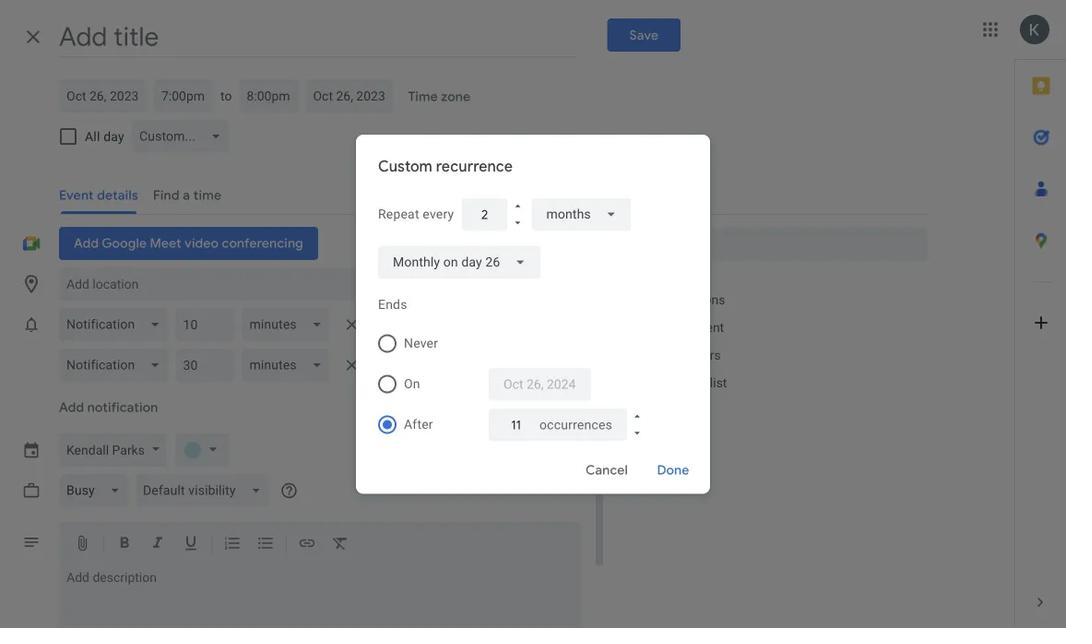 Task type: describe. For each thing, give the bounding box(es) containing it.
italic image
[[148, 534, 167, 556]]

on
[[404, 376, 420, 391]]

done button
[[644, 448, 703, 492]]

repeat
[[378, 206, 419, 222]]

ends
[[378, 297, 407, 312]]

modify
[[650, 320, 690, 335]]

after
[[404, 417, 433, 432]]

repeat every
[[378, 206, 454, 222]]

minutes in advance for notification number field for '30 minutes before' element
[[183, 349, 227, 382]]

custom recurrence
[[378, 157, 513, 175]]

day
[[103, 129, 124, 144]]

option group inside custom recurrence dialog
[[371, 323, 688, 445]]

event
[[693, 320, 724, 335]]

cancel button
[[577, 448, 636, 492]]

bold image
[[115, 534, 134, 556]]

insert link image
[[298, 534, 316, 556]]

guest
[[618, 292, 652, 307]]

zone
[[441, 89, 470, 105]]

never
[[404, 335, 438, 351]]

occurrences number field
[[504, 408, 528, 441]]

10 minutes before element
[[59, 304, 367, 345]]

guest
[[675, 375, 707, 390]]

all
[[85, 129, 100, 144]]

see
[[650, 375, 672, 390]]

permissions
[[655, 292, 725, 307]]

Date on which the recurrence ends text field
[[504, 367, 576, 401]]

formatting options toolbar
[[59, 522, 581, 567]]

others
[[685, 347, 721, 362]]

time zone
[[408, 89, 470, 105]]

Months to repeat number field
[[476, 198, 493, 231]]

invite others
[[650, 347, 721, 362]]



Task type: locate. For each thing, give the bounding box(es) containing it.
custom recurrence dialog
[[356, 134, 710, 494]]

custom
[[378, 157, 433, 175]]

add notification button
[[52, 391, 165, 424]]

done
[[657, 462, 689, 478]]

minutes in advance for notification number field inside 10 minutes before element
[[183, 308, 227, 341]]

save
[[629, 27, 659, 43]]

numbered list image
[[223, 534, 242, 556]]

1 vertical spatial minutes in advance for notification number field
[[183, 349, 227, 382]]

modify event
[[650, 320, 724, 335]]

option group containing never
[[371, 323, 688, 445]]

group containing guest permissions
[[603, 286, 928, 397]]

recurrence
[[436, 157, 513, 175]]

minutes in advance for notification number field inside '30 minutes before' element
[[183, 349, 227, 382]]

minutes in advance for notification number field for 10 minutes before element at the left
[[183, 308, 227, 341]]

time
[[408, 89, 438, 105]]

notifications element
[[59, 304, 367, 386]]

to
[[220, 88, 232, 103]]

30 minutes before element
[[59, 345, 367, 386]]

invite
[[650, 347, 681, 362]]

notification
[[87, 399, 158, 416]]

every
[[423, 206, 454, 222]]

1 minutes in advance for notification number field from the top
[[183, 308, 227, 341]]

occurrences
[[540, 417, 612, 432]]

option group
[[371, 323, 688, 445]]

2 minutes in advance for notification number field from the top
[[183, 349, 227, 382]]

guest permissions
[[618, 292, 725, 307]]

0 vertical spatial minutes in advance for notification number field
[[183, 308, 227, 341]]

add notification
[[59, 399, 158, 416]]

add
[[59, 399, 84, 416]]

Minutes in advance for notification number field
[[183, 308, 227, 341], [183, 349, 227, 382]]

minutes in advance for notification number field down 10 minutes before element at the left
[[183, 349, 227, 382]]

Description text field
[[59, 570, 581, 628]]

remove formatting image
[[331, 534, 350, 556]]

underline image
[[182, 534, 200, 556]]

time zone button
[[401, 80, 478, 113]]

tab list
[[1015, 60, 1066, 576]]

Title text field
[[59, 17, 578, 57]]

all day
[[85, 129, 124, 144]]

group
[[603, 286, 928, 397]]

list
[[710, 375, 727, 390]]

minutes in advance for notification number field up '30 minutes before' element
[[183, 308, 227, 341]]

bulleted list image
[[256, 534, 275, 556]]

save button
[[607, 18, 681, 52]]

None field
[[532, 198, 631, 231], [378, 246, 541, 279], [532, 198, 631, 231], [378, 246, 541, 279]]

see guest list
[[650, 375, 727, 390]]

cancel
[[586, 462, 628, 478]]



Task type: vqa. For each thing, say whether or not it's contained in the screenshot.
17
no



